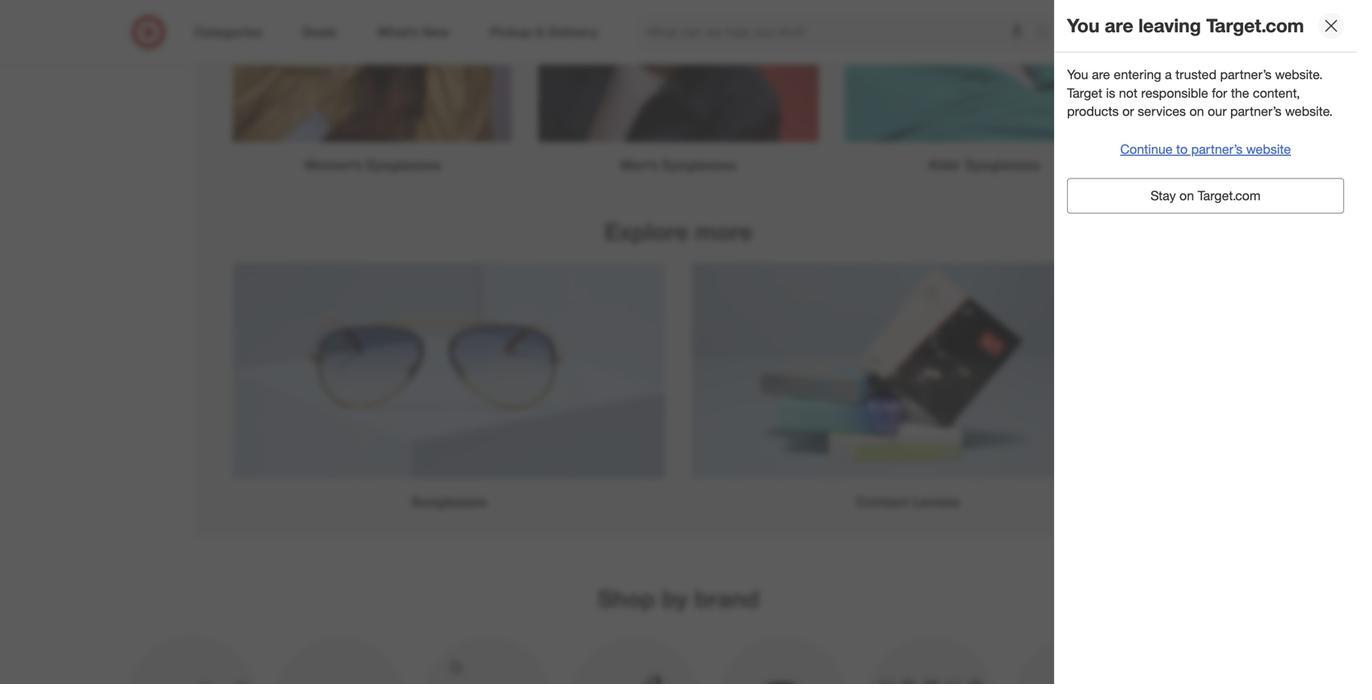 Task type: vqa. For each thing, say whether or not it's contained in the screenshot.
"Eyeglasses" within Kids' Eyeglasses LINK
yes



Task type: locate. For each thing, give the bounding box(es) containing it.
kids' eyeglasses
[[929, 156, 1041, 173]]

lenses
[[913, 493, 960, 510]]

sunglasses link
[[220, 250, 679, 512]]

1 vertical spatial are
[[1093, 67, 1111, 82]]

more
[[696, 217, 753, 246]]

0 vertical spatial are
[[1105, 14, 1134, 37]]

by
[[662, 585, 689, 613]]

eyeglasses inside 'link'
[[966, 156, 1041, 173]]

target.com down continue to partner's website "link"
[[1198, 188, 1261, 204]]

you are entering a trusted partner's website. target is not responsible for the content, products or services on our partner's website.
[[1068, 67, 1334, 119]]

website. up the content,
[[1276, 67, 1324, 82]]

eyeglasses for women's eyeglasses
[[367, 156, 441, 173]]

eyeglasses
[[367, 156, 441, 173], [663, 156, 737, 173], [966, 156, 1041, 173]]

you inside you are entering a trusted partner's website. target is not responsible for the content, products or services on our partner's website.
[[1068, 67, 1089, 82]]

2
[[1217, 17, 1222, 27]]

content,
[[1254, 85, 1301, 101]]

on
[[1190, 104, 1205, 119], [1180, 188, 1195, 204]]

are
[[1105, 14, 1134, 37], [1093, 67, 1111, 82]]

1 you from the top
[[1068, 14, 1100, 37]]

continue to partner's website link
[[1068, 140, 1345, 159]]

eyeglasses right men's
[[663, 156, 737, 173]]

target.com
[[1207, 14, 1305, 37], [1198, 188, 1261, 204]]

eyeglasses right women's
[[367, 156, 441, 173]]

website. down the content,
[[1286, 104, 1334, 119]]

0 horizontal spatial eyeglasses
[[367, 156, 441, 173]]

not
[[1120, 85, 1138, 101]]

explore more
[[605, 217, 753, 246]]

1 vertical spatial target.com
[[1198, 188, 1261, 204]]

brand
[[695, 585, 760, 613]]

men's
[[621, 156, 659, 173]]

1 horizontal spatial eyeglasses
[[663, 156, 737, 173]]

you
[[1068, 14, 1100, 37], [1068, 67, 1089, 82]]

partner's
[[1221, 67, 1272, 82], [1231, 104, 1282, 119], [1192, 141, 1243, 157]]

0 vertical spatial on
[[1190, 104, 1205, 119]]

leaving
[[1139, 14, 1202, 37]]

2 vertical spatial partner's
[[1192, 141, 1243, 157]]

shop by brand
[[598, 585, 760, 613]]

website
[[1247, 141, 1292, 157]]

are inside you are entering a trusted partner's website. target is not responsible for the content, products or services on our partner's website.
[[1093, 67, 1111, 82]]

partner's inside "link"
[[1192, 141, 1243, 157]]

target.com inside stay on target.com button
[[1198, 188, 1261, 204]]

eyeglasses right kids' on the top of the page
[[966, 156, 1041, 173]]

on right "stay"
[[1180, 188, 1195, 204]]

explore
[[605, 217, 689, 246]]

2 eyeglasses from the left
[[663, 156, 737, 173]]

1 vertical spatial on
[[1180, 188, 1195, 204]]

0 vertical spatial website.
[[1276, 67, 1324, 82]]

women's eyeglasses
[[304, 156, 441, 173]]

on left our
[[1190, 104, 1205, 119]]

3 eyeglasses from the left
[[966, 156, 1041, 173]]

continue
[[1121, 141, 1173, 157]]

partner's right "to"
[[1192, 141, 1243, 157]]

0 vertical spatial you
[[1068, 14, 1100, 37]]

1 eyeglasses from the left
[[367, 156, 441, 173]]

are for leaving
[[1105, 14, 1134, 37]]

1 vertical spatial website.
[[1286, 104, 1334, 119]]

0 vertical spatial target.com
[[1207, 14, 1305, 37]]

are left "leaving"
[[1105, 14, 1134, 37]]

partner's down the the
[[1231, 104, 1282, 119]]

1 vertical spatial partner's
[[1231, 104, 1282, 119]]

on inside you are entering a trusted partner's website. target is not responsible for the content, products or services on our partner's website.
[[1190, 104, 1205, 119]]

partner's up the the
[[1221, 67, 1272, 82]]

contact
[[857, 493, 909, 510]]

stay on target.com button
[[1068, 178, 1345, 214]]

cat & jack image
[[126, 637, 258, 685]]

are up 'is' at the right of the page
[[1093, 67, 1111, 82]]

website.
[[1276, 67, 1324, 82], [1286, 104, 1334, 119]]

kids' eyeglasses link
[[832, 0, 1138, 175]]

1 vertical spatial you
[[1068, 67, 1089, 82]]

target.com up the the
[[1207, 14, 1305, 37]]

0 vertical spatial partner's
[[1221, 67, 1272, 82]]

for
[[1213, 85, 1228, 101]]

2 horizontal spatial eyeglasses
[[966, 156, 1041, 173]]

2 you from the top
[[1068, 67, 1089, 82]]



Task type: describe. For each thing, give the bounding box(es) containing it.
coach image
[[1014, 637, 1145, 685]]

products
[[1068, 104, 1119, 119]]

eyeglasses for men's eyeglasses
[[663, 156, 737, 173]]

continue to partner's website
[[1121, 141, 1292, 157]]

sunglasses
[[411, 493, 487, 510]]

men's eyeglasses
[[621, 156, 737, 173]]

What can we help you find? suggestions appear below search field
[[638, 15, 1040, 50]]

you are leaving target.com
[[1068, 14, 1305, 37]]

or
[[1123, 104, 1135, 119]]

eyeglasses for kids' eyeglasses
[[966, 156, 1041, 173]]

you for you are entering a trusted partner's website. target is not responsible for the content, products or services on our partner's website.
[[1068, 67, 1089, 82]]

to
[[1177, 141, 1188, 157]]

are for entering
[[1093, 67, 1111, 82]]

women's eyeglasses link
[[220, 0, 526, 175]]

contact lenses link
[[679, 250, 1138, 512]]

oakley image
[[718, 637, 849, 685]]

goodfellow & co image
[[274, 637, 406, 685]]

a
[[1166, 67, 1173, 82]]

men's eyeglasses link
[[526, 0, 832, 175]]

vogue image
[[866, 637, 997, 685]]

trusted
[[1176, 67, 1217, 82]]

you for you are leaving target.com
[[1068, 14, 1100, 37]]

target
[[1068, 85, 1103, 101]]

entering
[[1114, 67, 1162, 82]]

search
[[1029, 26, 1068, 42]]

services
[[1138, 104, 1187, 119]]

the
[[1232, 85, 1250, 101]]

responsible
[[1142, 85, 1209, 101]]

ray ban image
[[570, 637, 702, 685]]

on inside button
[[1180, 188, 1195, 204]]

kids'
[[929, 156, 962, 173]]

our
[[1208, 104, 1227, 119]]

contact lenses
[[857, 493, 960, 510]]

2 link
[[1193, 15, 1229, 50]]

stay
[[1151, 188, 1177, 204]]

is
[[1107, 85, 1116, 101]]

women's
[[304, 156, 363, 173]]

you are leaving target.com dialog
[[1055, 0, 1358, 685]]

search button
[[1029, 15, 1068, 53]]

shop
[[598, 585, 656, 613]]

stay on target.com
[[1151, 188, 1261, 204]]

a new day image
[[422, 637, 554, 685]]



